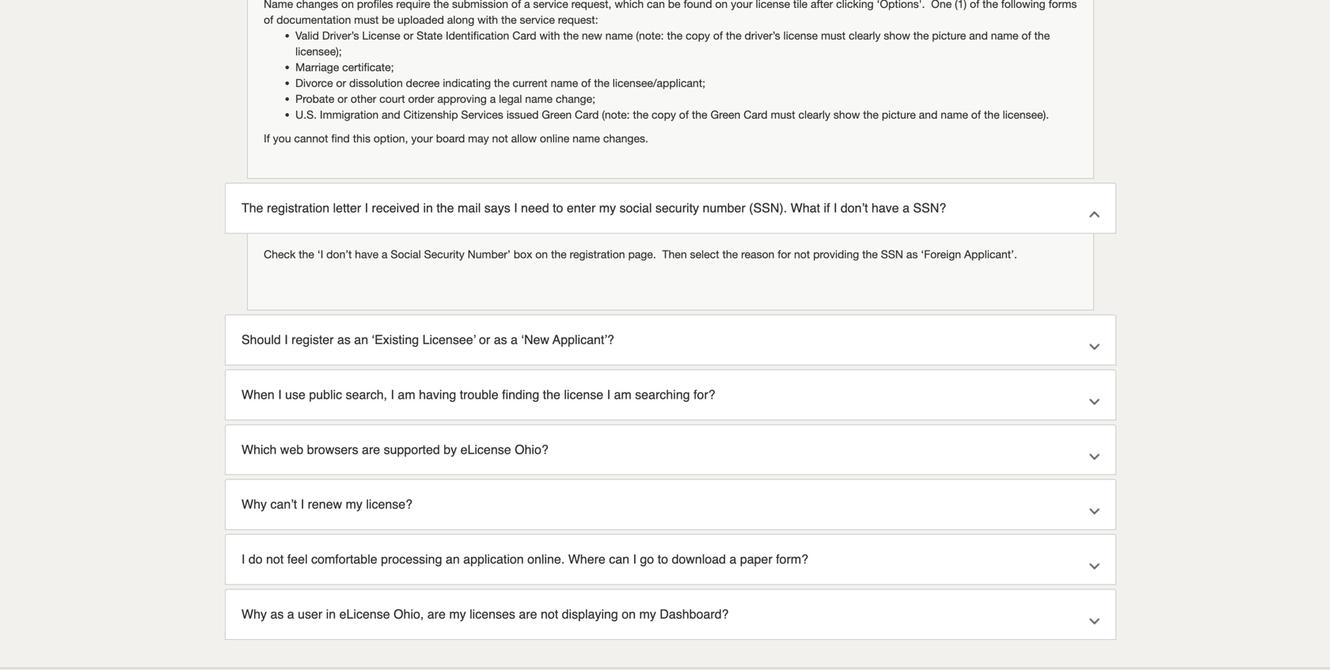 Task type: locate. For each thing, give the bounding box(es) containing it.
(note: down which
[[636, 29, 664, 42]]

2 why from the top
[[242, 608, 267, 622]]

name up change;
[[551, 76, 578, 90]]

1 why from the top
[[242, 498, 267, 512]]

dissolution
[[349, 76, 403, 90]]

public
[[309, 388, 342, 402]]

0 vertical spatial be
[[668, 0, 681, 10]]

don't
[[841, 201, 868, 216], [327, 248, 352, 261]]

why left the can't
[[242, 498, 267, 512]]

0 vertical spatial copy
[[686, 29, 710, 42]]

be
[[668, 0, 681, 10], [382, 13, 395, 26]]

licenses
[[470, 608, 516, 622]]

of right (1)
[[970, 0, 980, 10]]

0 horizontal spatial green
[[542, 108, 572, 121]]

in
[[423, 201, 433, 216], [326, 608, 336, 622]]

searching
[[635, 388, 690, 402]]

license
[[362, 29, 401, 42]]

need
[[521, 201, 549, 216]]

registration right the
[[267, 201, 330, 216]]

copy down found
[[686, 29, 710, 42]]

check
[[264, 248, 296, 261]]

1 horizontal spatial to
[[658, 553, 669, 567]]

mail
[[458, 201, 481, 216]]

what
[[791, 201, 821, 216]]

1 vertical spatial to
[[658, 553, 669, 567]]

with down "submission"
[[478, 13, 498, 26]]

reason
[[741, 248, 775, 261]]

or right the "licensee'"
[[479, 333, 491, 347]]

services
[[461, 108, 504, 121]]

my left the licenses
[[449, 608, 466, 622]]

application
[[464, 553, 524, 567]]

elicense left ohio, at the left bottom
[[339, 608, 390, 622]]

1 horizontal spatial clearly
[[849, 29, 881, 42]]

a left 'new
[[511, 333, 518, 347]]

0 horizontal spatial picture
[[882, 108, 916, 121]]

1 vertical spatial don't
[[327, 248, 352, 261]]

a right "submission"
[[524, 0, 530, 10]]

forms
[[1049, 0, 1077, 10]]

am left having
[[398, 388, 416, 402]]

registration down the registration letter i received in the mail says i need to enter my social security number (ssn). what if i don't have a ssn?
[[570, 248, 625, 261]]

1 vertical spatial copy
[[652, 108, 676, 121]]

am left searching
[[614, 388, 632, 402]]

2 vertical spatial must
[[771, 108, 796, 121]]

to
[[553, 201, 564, 216], [658, 553, 669, 567]]

u.s.
[[296, 108, 317, 121]]

1 vertical spatial with
[[540, 29, 560, 42]]

an
[[354, 333, 368, 347], [446, 553, 460, 567]]

number
[[703, 201, 746, 216]]

1 horizontal spatial with
[[540, 29, 560, 42]]

immigration
[[320, 108, 379, 121]]

0 vertical spatial elicense
[[461, 443, 511, 457]]

must
[[354, 13, 379, 26], [821, 29, 846, 42], [771, 108, 796, 121]]

in right received
[[423, 201, 433, 216]]

elicense right by
[[461, 443, 511, 457]]

name left licensee).
[[941, 108, 969, 121]]

change;
[[556, 92, 596, 105]]

0 vertical spatial in
[[423, 201, 433, 216]]

1 horizontal spatial in
[[423, 201, 433, 216]]

changes
[[296, 0, 338, 10]]

of down licensee/applicant;
[[679, 108, 689, 121]]

1 horizontal spatial green
[[711, 108, 741, 121]]

1 horizontal spatial your
[[731, 0, 753, 10]]

0 vertical spatial to
[[553, 201, 564, 216]]

other
[[351, 92, 376, 105]]

security
[[424, 248, 465, 261]]

my left the dashboard?
[[640, 608, 657, 622]]

be up license
[[382, 13, 395, 26]]

licensee).
[[1003, 108, 1050, 121]]

can inside the name changes on profiles require the submission of a service request, which can be found on your license tile after clicking 'options'.  one (1) of the following forms of documentation must be uploaded along with the service request: valid driver's license or state identification card with the new name (note: the copy of the driver's license must clearly show the picture and name of the licensee); marriage certificate; divorce or dissolution decree indicating the current name of the licensee/applicant; probate or other court order approving a legal name change; u.s. immigration and citizenship services issued green card (note: the copy of the green card must clearly show the picture and name of the licensee).
[[647, 0, 665, 10]]

tile
[[794, 0, 808, 10]]

on right box at the left top
[[536, 248, 548, 261]]

0 vertical spatial service
[[533, 0, 569, 10]]

to right "go"
[[658, 553, 669, 567]]

of up change;
[[581, 76, 591, 90]]

1 vertical spatial picture
[[882, 108, 916, 121]]

an left 'existing on the left of page
[[354, 333, 368, 347]]

license down the tile
[[784, 29, 818, 42]]

service left "request:" at the top of the page
[[520, 13, 555, 26]]

license left the tile
[[756, 0, 791, 10]]

certificate;
[[342, 61, 394, 74]]

1 horizontal spatial don't
[[841, 201, 868, 216]]

when i use public search, i am having trouble finding the license i am searching for?
[[242, 388, 716, 402]]

download
[[672, 553, 726, 567]]

ohio?
[[515, 443, 549, 457]]

social
[[620, 201, 652, 216]]

are right browsers
[[362, 443, 380, 457]]

0 vertical spatial why
[[242, 498, 267, 512]]

an left application on the left
[[446, 553, 460, 567]]

service up "request:" at the top of the page
[[533, 0, 569, 10]]

2 vertical spatial license
[[564, 388, 604, 402]]

1 vertical spatial in
[[326, 608, 336, 622]]

0 horizontal spatial copy
[[652, 108, 676, 121]]

service
[[533, 0, 569, 10], [520, 13, 555, 26]]

says
[[485, 201, 511, 216]]

of right "submission"
[[512, 0, 521, 10]]

should i register as an 'existing licensee' or as a 'new applicant'?
[[242, 333, 615, 347]]

1 horizontal spatial must
[[771, 108, 796, 121]]

your down citizenship
[[411, 132, 433, 145]]

in right user
[[326, 608, 336, 622]]

green
[[542, 108, 572, 121], [711, 108, 741, 121]]

search,
[[346, 388, 387, 402]]

licensee/applicant;
[[613, 76, 706, 90]]

divorce
[[296, 76, 333, 90]]

of down name
[[264, 13, 274, 26]]

why for why as a user in elicense ohio, are my licenses are not displaying on my dashboard?
[[242, 608, 267, 622]]

name right new
[[606, 29, 633, 42]]

1 vertical spatial why
[[242, 608, 267, 622]]

0 horizontal spatial your
[[411, 132, 433, 145]]

don't right "'i"
[[327, 248, 352, 261]]

(1)
[[955, 0, 967, 10]]

after
[[811, 0, 833, 10]]

0 horizontal spatial in
[[326, 608, 336, 622]]

0 vertical spatial have
[[872, 201, 899, 216]]

a
[[524, 0, 530, 10], [490, 92, 496, 105], [903, 201, 910, 216], [382, 248, 388, 261], [511, 333, 518, 347], [730, 553, 737, 567], [287, 608, 294, 622]]

which web browsers are supported by elicense ohio?
[[242, 443, 549, 457]]

license down applicant'?
[[564, 388, 604, 402]]

2 horizontal spatial and
[[970, 29, 988, 42]]

0 vertical spatial can
[[647, 0, 665, 10]]

copy down licensee/applicant;
[[652, 108, 676, 121]]

2 am from the left
[[614, 388, 632, 402]]

0 vertical spatial your
[[731, 0, 753, 10]]

have
[[872, 201, 899, 216], [355, 248, 379, 261]]

find
[[331, 132, 350, 145]]

providing
[[814, 248, 860, 261]]

have left social
[[355, 248, 379, 261]]

1 horizontal spatial registration
[[570, 248, 625, 261]]

displaying
[[562, 608, 618, 622]]

ssn?
[[914, 201, 947, 216]]

marriage
[[296, 61, 339, 74]]

0 vertical spatial license
[[756, 0, 791, 10]]

are right the licenses
[[519, 608, 537, 622]]

0 horizontal spatial can
[[609, 553, 630, 567]]

1 vertical spatial your
[[411, 132, 433, 145]]

card
[[513, 29, 537, 42], [575, 108, 599, 121], [744, 108, 768, 121]]

have left ssn? at the right top
[[872, 201, 899, 216]]

are right ohio, at the left bottom
[[428, 608, 446, 622]]

0 horizontal spatial be
[[382, 13, 395, 26]]

to right need
[[553, 201, 564, 216]]

my right "enter"
[[599, 201, 616, 216]]

indicating
[[443, 76, 491, 90]]

or down uploaded
[[404, 29, 414, 42]]

1 vertical spatial an
[[446, 553, 460, 567]]

name down following
[[991, 29, 1019, 42]]

can
[[647, 0, 665, 10], [609, 553, 630, 567]]

not left displaying
[[541, 608, 559, 622]]

0 horizontal spatial have
[[355, 248, 379, 261]]

license?
[[366, 498, 413, 512]]

0 horizontal spatial card
[[513, 29, 537, 42]]

be left found
[[668, 0, 681, 10]]

1 horizontal spatial picture
[[932, 29, 967, 42]]

0 horizontal spatial and
[[382, 108, 401, 121]]

i right search,
[[391, 388, 394, 402]]

use
[[285, 388, 306, 402]]

0 horizontal spatial am
[[398, 388, 416, 402]]

0 horizontal spatial (note:
[[602, 108, 630, 121]]

the
[[242, 201, 263, 216]]

1 vertical spatial have
[[355, 248, 379, 261]]

i left use
[[278, 388, 282, 402]]

2 horizontal spatial are
[[519, 608, 537, 622]]

0 horizontal spatial an
[[354, 333, 368, 347]]

0 horizontal spatial don't
[[327, 248, 352, 261]]

1 horizontal spatial can
[[647, 0, 665, 10]]

box
[[514, 248, 533, 261]]

i
[[365, 201, 368, 216], [514, 201, 518, 216], [834, 201, 837, 216], [285, 333, 288, 347], [278, 388, 282, 402], [391, 388, 394, 402], [607, 388, 611, 402], [301, 498, 304, 512], [242, 553, 245, 567], [633, 553, 637, 567]]

1 vertical spatial show
[[834, 108, 860, 121]]

0 vertical spatial an
[[354, 333, 368, 347]]

received
[[372, 201, 420, 216]]

probate
[[296, 92, 335, 105]]

0 vertical spatial clearly
[[849, 29, 881, 42]]

my
[[599, 201, 616, 216], [346, 498, 363, 512], [449, 608, 466, 622], [640, 608, 657, 622]]

a left legal at the top
[[490, 92, 496, 105]]

don't right if
[[841, 201, 868, 216]]

0 horizontal spatial registration
[[267, 201, 330, 216]]

can left "go"
[[609, 553, 630, 567]]

if
[[824, 201, 830, 216]]

2 green from the left
[[711, 108, 741, 121]]

1 vertical spatial clearly
[[799, 108, 831, 121]]

changes.
[[603, 132, 649, 145]]

with down "request:" at the top of the page
[[540, 29, 560, 42]]

picture
[[932, 29, 967, 42], [882, 108, 916, 121]]

number'
[[468, 248, 511, 261]]

0 horizontal spatial with
[[478, 13, 498, 26]]

your up driver's
[[731, 0, 753, 10]]

1 vertical spatial can
[[609, 553, 630, 567]]

or
[[404, 29, 414, 42], [336, 76, 346, 90], [338, 92, 348, 105], [479, 333, 491, 347]]

2 horizontal spatial must
[[821, 29, 846, 42]]

(note: up changes.
[[602, 108, 630, 121]]

having
[[419, 388, 456, 402]]

1 horizontal spatial show
[[884, 29, 911, 42]]

a left ssn? at the right top
[[903, 201, 910, 216]]

0 horizontal spatial elicense
[[339, 608, 390, 622]]

0 vertical spatial (note:
[[636, 29, 664, 42]]

on
[[342, 0, 354, 10], [716, 0, 728, 10], [536, 248, 548, 261], [622, 608, 636, 622]]

0 horizontal spatial must
[[354, 13, 379, 26]]

0 vertical spatial registration
[[267, 201, 330, 216]]

why down do
[[242, 608, 267, 622]]

online
[[540, 132, 570, 145]]

license
[[756, 0, 791, 10], [784, 29, 818, 42], [564, 388, 604, 402]]

1 vertical spatial service
[[520, 13, 555, 26]]

1 horizontal spatial am
[[614, 388, 632, 402]]

0 vertical spatial show
[[884, 29, 911, 42]]

then
[[663, 248, 687, 261]]

can right which
[[647, 0, 665, 10]]

'i
[[318, 248, 323, 261]]

of
[[512, 0, 521, 10], [970, 0, 980, 10], [264, 13, 274, 26], [714, 29, 723, 42], [1022, 29, 1032, 42], [581, 76, 591, 90], [679, 108, 689, 121], [972, 108, 981, 121]]

my right renew on the left bottom of page
[[346, 498, 363, 512]]

renew
[[308, 498, 342, 512]]



Task type: describe. For each thing, give the bounding box(es) containing it.
check the 'i don't have a social security number' box on the registration page.  then select the reason for not providing the ssn as 'foreign applicant'.
[[264, 248, 1018, 261]]

i right letter
[[365, 201, 368, 216]]

1 horizontal spatial elicense
[[461, 443, 511, 457]]

social
[[391, 248, 421, 261]]

1 horizontal spatial card
[[575, 108, 599, 121]]

not right do
[[266, 553, 284, 567]]

board
[[436, 132, 465, 145]]

identification
[[446, 29, 510, 42]]

why can't i renew my license?
[[242, 498, 413, 512]]

why as a user in elicense ohio, are my licenses are not displaying on my dashboard?
[[242, 608, 729, 622]]

as left user
[[270, 608, 284, 622]]

uploaded
[[398, 13, 444, 26]]

not right may
[[492, 132, 508, 145]]

or up immigration
[[338, 92, 348, 105]]

a left user
[[287, 608, 294, 622]]

0 vertical spatial must
[[354, 13, 379, 26]]

option,
[[374, 132, 408, 145]]

security
[[656, 201, 699, 216]]

one
[[932, 0, 952, 10]]

profiles
[[357, 0, 393, 10]]

go
[[640, 553, 654, 567]]

when
[[242, 388, 275, 402]]

court
[[380, 92, 405, 105]]

new
[[582, 29, 603, 42]]

letter
[[333, 201, 361, 216]]

user
[[298, 608, 323, 622]]

clicking
[[837, 0, 874, 10]]

i left do
[[242, 553, 245, 567]]

can't
[[270, 498, 297, 512]]

i left "go"
[[633, 553, 637, 567]]

i right the can't
[[301, 498, 304, 512]]

i left searching
[[607, 388, 611, 402]]

of down following
[[1022, 29, 1032, 42]]

1 vertical spatial registration
[[570, 248, 625, 261]]

licensee);
[[296, 45, 342, 58]]

you
[[273, 132, 291, 145]]

enter
[[567, 201, 596, 216]]

1 green from the left
[[542, 108, 572, 121]]

on right found
[[716, 0, 728, 10]]

1 horizontal spatial be
[[668, 0, 681, 10]]

'existing
[[372, 333, 419, 347]]

1 vertical spatial (note:
[[602, 108, 630, 121]]

web
[[280, 443, 304, 457]]

as right register
[[337, 333, 351, 347]]

name down "current"
[[525, 92, 553, 105]]

0 horizontal spatial show
[[834, 108, 860, 121]]

along
[[447, 13, 475, 26]]

i do not feel comfortable processing an application online. where can i go to download a paper form?
[[242, 553, 809, 567]]

name right the online
[[573, 132, 600, 145]]

state
[[417, 29, 443, 42]]

1 vertical spatial elicense
[[339, 608, 390, 622]]

1 vertical spatial must
[[821, 29, 846, 42]]

dashboard?
[[660, 608, 729, 622]]

or right divorce
[[336, 76, 346, 90]]

which
[[242, 443, 277, 457]]

form?
[[776, 553, 809, 567]]

of left driver's
[[714, 29, 723, 42]]

as left 'new
[[494, 333, 507, 347]]

finding
[[502, 388, 540, 402]]

1 am from the left
[[398, 388, 416, 402]]

as right ssn on the right top of the page
[[907, 248, 918, 261]]

on left profiles
[[342, 0, 354, 10]]

supported
[[384, 443, 440, 457]]

decree
[[406, 76, 440, 90]]

0 horizontal spatial are
[[362, 443, 380, 457]]

approving
[[437, 92, 487, 105]]

processing
[[381, 553, 442, 567]]

not right for
[[794, 248, 810, 261]]

by
[[444, 443, 457, 457]]

submission
[[452, 0, 509, 10]]

1 horizontal spatial are
[[428, 608, 446, 622]]

where
[[568, 553, 606, 567]]

applicant'?
[[553, 333, 615, 347]]

why for why can't i renew my license?
[[242, 498, 267, 512]]

0 horizontal spatial clearly
[[799, 108, 831, 121]]

licensee'
[[423, 333, 476, 347]]

valid
[[296, 29, 319, 42]]

1 horizontal spatial and
[[919, 108, 938, 121]]

0 vertical spatial don't
[[841, 201, 868, 216]]

i right says
[[514, 201, 518, 216]]

current
[[513, 76, 548, 90]]

a left paper
[[730, 553, 737, 567]]

if
[[264, 132, 270, 145]]

1 horizontal spatial copy
[[686, 29, 710, 42]]

online.
[[528, 553, 565, 567]]

ssn
[[881, 248, 904, 261]]

order
[[408, 92, 434, 105]]

select
[[690, 248, 720, 261]]

paper
[[740, 553, 773, 567]]

i right if
[[834, 201, 837, 216]]

2 horizontal spatial card
[[744, 108, 768, 121]]

following
[[1002, 0, 1046, 10]]

register
[[292, 333, 334, 347]]

applicant'.
[[965, 248, 1018, 261]]

1 horizontal spatial an
[[446, 553, 460, 567]]

ohio,
[[394, 608, 424, 622]]

found
[[684, 0, 713, 10]]

should
[[242, 333, 281, 347]]

0 vertical spatial with
[[478, 13, 498, 26]]

1 horizontal spatial (note:
[[636, 29, 664, 42]]

driver's
[[745, 29, 781, 42]]

'new
[[522, 333, 550, 347]]

for?
[[694, 388, 716, 402]]

feel
[[287, 553, 308, 567]]

1 horizontal spatial have
[[872, 201, 899, 216]]

on right displaying
[[622, 608, 636, 622]]

allow
[[511, 132, 537, 145]]

driver's
[[322, 29, 359, 42]]

may
[[468, 132, 489, 145]]

a left social
[[382, 248, 388, 261]]

documentation
[[277, 13, 351, 26]]

this
[[353, 132, 371, 145]]

i right should
[[285, 333, 288, 347]]

of left licensee).
[[972, 108, 981, 121]]

browsers
[[307, 443, 359, 457]]

cannot
[[294, 132, 328, 145]]

request,
[[572, 0, 612, 10]]

0 vertical spatial picture
[[932, 29, 967, 42]]

require
[[396, 0, 430, 10]]

comfortable
[[311, 553, 378, 567]]

your inside the name changes on profiles require the submission of a service request, which can be found on your license tile after clicking 'options'.  one (1) of the following forms of documentation must be uploaded along with the service request: valid driver's license or state identification card with the new name (note: the copy of the driver's license must clearly show the picture and name of the licensee); marriage certificate; divorce or dissolution decree indicating the current name of the licensee/applicant; probate or other court order approving a legal name change; u.s. immigration and citizenship services issued green card (note: the copy of the green card must clearly show the picture and name of the licensee).
[[731, 0, 753, 10]]

'foreign
[[921, 248, 962, 261]]

0 horizontal spatial to
[[553, 201, 564, 216]]

1 vertical spatial license
[[784, 29, 818, 42]]

1 vertical spatial be
[[382, 13, 395, 26]]



Task type: vqa. For each thing, say whether or not it's contained in the screenshot.
finding
yes



